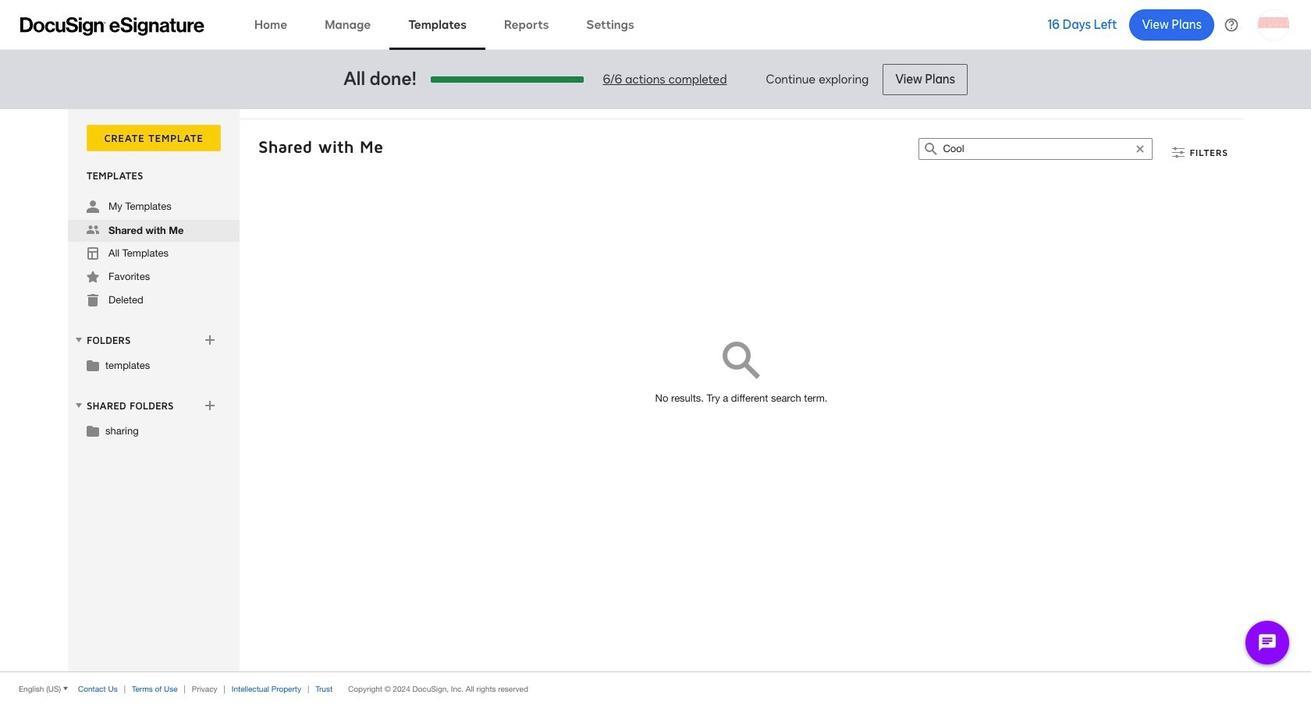 Task type: locate. For each thing, give the bounding box(es) containing it.
view folders image
[[73, 334, 85, 347]]

user image
[[87, 201, 99, 213]]

docusign esignature image
[[20, 17, 205, 36]]

templates image
[[87, 248, 99, 260]]

folder image
[[87, 425, 99, 437]]

secondary navigation region
[[68, 109, 1248, 672]]

trash image
[[87, 294, 99, 307]]



Task type: describe. For each thing, give the bounding box(es) containing it.
Search Shared with Me text field
[[944, 139, 1129, 159]]

more info region
[[0, 672, 1312, 706]]

your uploaded profile image image
[[1259, 9, 1290, 40]]

star filled image
[[87, 271, 99, 283]]

folder image
[[87, 359, 99, 372]]

view shared folders image
[[73, 400, 85, 412]]

shared image
[[87, 224, 99, 237]]



Task type: vqa. For each thing, say whether or not it's contained in the screenshot.
the DocuSign eSignature image
yes



